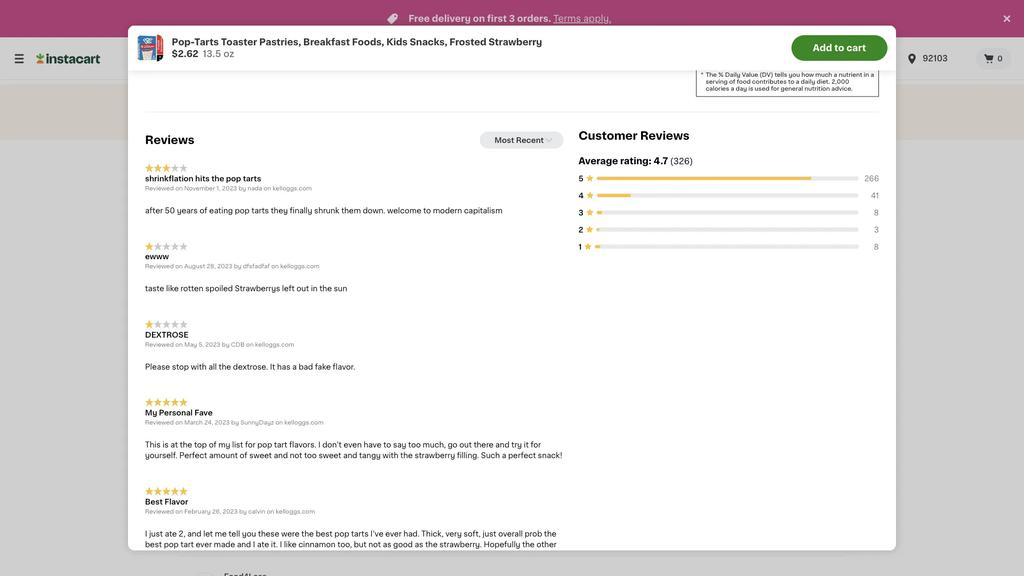 Task type: locate. For each thing, give the bounding box(es) containing it.
20+
[[786, 200, 801, 207]]

0 horizontal spatial breakfast
[[223, 326, 251, 332]]

pop inside shrinkflation hits the pop tarts reviewed on november 1, 2023 by nada on kelloggs.com
[[226, 175, 241, 183]]

1 horizontal spatial ever
[[386, 530, 402, 538]]

i up ones
[[145, 530, 147, 538]]

frozen down eggo
[[224, 318, 244, 324]]

welcome
[[387, 207, 422, 215]]

0 vertical spatial breakfast
[[303, 38, 350, 47]]

this is at the top of my list for pop tart flavors. i don't even have to say too much, go out there and try it for yourself. perfect amount of sweet and not too sweet and tangy with the strawberry filling. such a perfect snack!
[[145, 442, 563, 460]]

0 vertical spatial ate
[[165, 530, 177, 538]]

2 vertical spatial tarts
[[351, 530, 369, 538]]

add
[[813, 43, 833, 53]]

one
[[275, 552, 289, 559]]

2 horizontal spatial in
[[864, 72, 870, 78]]

1 horizontal spatial pop-tarts toaster pastries, breakfast foods, kids snacks, frosted strawberry image
[[606, 235, 675, 304]]

reviewed down shrinkflation
[[145, 186, 174, 191]]

1 vertical spatial tarts
[[252, 207, 269, 215]]

0 horizontal spatial all
[[209, 363, 217, 371]]

0 vertical spatial 8
[[874, 209, 879, 217]]

0 horizontal spatial is
[[163, 442, 169, 449]]

0 vertical spatial tell
[[229, 530, 240, 538]]

1 horizontal spatial it
[[524, 442, 529, 449]]

1 vertical spatial food
[[214, 523, 229, 529]]

eating
[[209, 207, 233, 215]]

dietary fiber 1g
[[710, 23, 756, 29]]

kelloggs.com inside best flavor reviewed on february 26, 2023 by calvin on kelloggs.com
[[276, 509, 315, 515]]

3 right first on the left top of the page
[[509, 14, 515, 23]]

0 horizontal spatial too
[[304, 452, 317, 460]]

0 horizontal spatial pop-tarts toaster pastries, breakfast foods, kids snacks, frosted strawberry image
[[271, 235, 339, 304]]

out right left
[[297, 285, 309, 293]]

let down 'but'
[[361, 552, 370, 559]]

a
[[834, 72, 838, 78], [871, 72, 875, 78], [796, 79, 800, 85], [731, 86, 735, 92], [292, 363, 297, 371], [502, 452, 507, 460]]

1 vertical spatial it
[[415, 552, 420, 559]]

all left 20+
[[775, 200, 784, 207]]

delivery by 3:20pm
[[230, 207, 289, 213]]

0 horizontal spatial it
[[415, 552, 420, 559]]

just up 'hopefully'
[[483, 530, 497, 538]]

i inside this is at the top of my list for pop tart flavors. i don't even have to say too much, go out there and try it for yourself. perfect amount of sweet and not too sweet and tangy with the strawberry filling. such a perfect snack!
[[318, 442, 321, 449]]

2 sweet from the left
[[319, 452, 341, 460]]

in right nutrient
[[864, 72, 870, 78]]

not inside this is at the top of my list for pop tart flavors. i don't even have to say too much, go out there and try it for yourself. perfect amount of sweet and not too sweet and tangy with the strawberry filling. such a perfect snack!
[[290, 452, 302, 460]]

1 vertical spatial out
[[460, 442, 472, 449]]

2023 right 28,
[[217, 264, 232, 270]]

me up made
[[215, 530, 227, 538]]

please
[[145, 363, 170, 371]]

kelloggs.com inside the ewww reviewed on august 28, 2023 by dfsfadfaf on kelloggs.com
[[280, 264, 320, 270]]

pop-tarts toaster pastries, breakfast foods, kids snacks, frosted strawberry image
[[271, 235, 339, 304], [606, 235, 675, 304]]

kelloggs.com up left
[[280, 264, 320, 270]]

pop
[[226, 175, 241, 183], [235, 207, 250, 215], [258, 442, 272, 449], [335, 530, 349, 538], [164, 541, 179, 549]]

pop inside this is at the top of my list for pop tart flavors. i don't even have to say too much, go out there and try it for yourself. perfect amount of sweet and not too sweet and tangy with the strawberry filling. such a perfect snack!
[[258, 442, 272, 449]]

advice.
[[832, 86, 853, 92]]

0 vertical spatial best
[[316, 530, 333, 538]]

4 reviewed from the top
[[145, 420, 174, 426]]

0 vertical spatial let
[[203, 530, 213, 538]]

reviews up shrinkflation
[[145, 135, 194, 146]]

march
[[184, 420, 203, 426]]

1 vertical spatial 8
[[874, 243, 879, 251]]

0 vertical spatial you
[[789, 72, 800, 78]]

my personal fave reviewed on march 24, 2023 by sunnydayz on kelloggs.com
[[145, 410, 324, 426]]

terms
[[554, 14, 581, 23]]

rating:
[[620, 157, 652, 166]]

the right at
[[180, 442, 192, 449]]

i
[[318, 442, 321, 449], [145, 530, 147, 538], [253, 541, 255, 549], [280, 541, 282, 549], [291, 552, 293, 559]]

1 horizontal spatial food
[[311, 498, 326, 503]]

kelloggs.com up finally
[[273, 186, 312, 191]]

1,
[[217, 186, 221, 191]]

1 horizontal spatial all
[[775, 200, 784, 207]]

most recent button
[[480, 132, 564, 149]]

dextrose
[[145, 331, 189, 339]]

1 vertical spatial ever
[[196, 541, 212, 549]]

2 horizontal spatial 3
[[875, 226, 879, 234]]

not down i've
[[369, 541, 381, 549]]

0 vertical spatial good
[[394, 541, 413, 549]]

let
[[203, 530, 213, 538], [361, 552, 370, 559]]

1 horizontal spatial ate
[[257, 541, 269, 549]]

2 horizontal spatial just
[[483, 530, 497, 538]]

food4less show all 22 items element
[[224, 571, 755, 576]]

for down the contributes
[[771, 86, 780, 92]]

you
[[789, 72, 800, 78], [242, 530, 256, 538], [399, 552, 414, 559]]

3 reviewed from the top
[[145, 342, 174, 348]]

kelloggs.com inside my personal fave reviewed on march 24, 2023 by sunnydayz on kelloggs.com
[[285, 420, 324, 426]]

1 horizontal spatial just
[[295, 552, 309, 559]]

contributes
[[753, 79, 787, 85]]

breakfast left foods,
[[303, 38, 350, 47]]

0 vertical spatial too
[[408, 442, 421, 449]]

finally
[[290, 207, 312, 215]]

gourmet food containers rectangle 2pk 25.5oz image
[[271, 423, 339, 492]]

0 vertical spatial 3
[[509, 14, 515, 23]]

*
[[701, 72, 704, 78]]

0 horizontal spatial food
[[214, 523, 229, 529]]

and right 2,
[[187, 530, 202, 538]]

tart inside this is at the top of my list for pop tart flavors. i don't even have to say too much, go out there and try it for yourself. perfect amount of sweet and not too sweet and tangy with the strawberry filling. such a perfect snack!
[[274, 442, 288, 449]]

strawberry
[[415, 452, 455, 460]]

1 horizontal spatial out
[[460, 442, 472, 449]]

0 vertical spatial tart
[[274, 442, 288, 449]]

9lives wet cat food image
[[438, 423, 501, 486]]

2
[[579, 226, 584, 234]]

by inside dextrose reviewed on may 5, 2023 by cdb on kelloggs.com
[[222, 342, 230, 348]]

as
[[383, 541, 392, 549], [415, 541, 424, 549], [218, 552, 226, 559], [250, 552, 258, 559]]

was
[[422, 552, 437, 559]]

ever right i've
[[386, 530, 402, 538]]

out inside this is at the top of my list for pop tart flavors. i don't even have to say too much, go out there and try it for yourself. perfect amount of sweet and not too sweet and tangy with the strawberry filling. such a perfect snack!
[[460, 442, 472, 449]]

to inside this is at the top of my list for pop tart flavors. i don't even have to say too much, go out there and try it for yourself. perfect amount of sweet and not too sweet and tangy with the strawberry filling. such a perfect snack!
[[384, 442, 391, 449]]

the down "prob"
[[523, 541, 535, 549]]

0 vertical spatial like
[[166, 285, 179, 293]]

by inside my personal fave reviewed on march 24, 2023 by sunnydayz on kelloggs.com
[[231, 420, 239, 426]]

pop-
[[172, 38, 194, 47]]

ate left it. at the left bottom
[[257, 541, 269, 549]]

0 horizontal spatial good
[[228, 552, 248, 559]]

reviewed down best
[[145, 509, 174, 515]]

in inside * the % daily value (dv) tells you how much a nutrient in a serving of food contributes to a daily diet. 2,000 calories a day is used for general nutrition advice.
[[864, 72, 870, 78]]

a right such
[[502, 452, 507, 460]]

1 horizontal spatial tell
[[386, 552, 397, 559]]

0 vertical spatial ever
[[386, 530, 402, 538]]

0 vertical spatial it
[[524, 442, 529, 449]]

(326)
[[670, 157, 693, 166]]

0 horizontal spatial not
[[290, 452, 302, 460]]

like right taste
[[166, 285, 179, 293]]

in right ones
[[165, 552, 172, 559]]

a inside this is at the top of my list for pop tart flavors. i don't even have to say too much, go out there and try it for yourself. perfect amount of sweet and not too sweet and tangy with the strawberry filling. such a perfect snack!
[[502, 452, 507, 460]]

orders.
[[517, 14, 551, 23]]

0 horizontal spatial 3
[[509, 14, 515, 23]]

to left eat
[[171, 43, 179, 51]]

food
[[311, 498, 326, 503], [214, 523, 229, 529]]

0 vertical spatial is
[[749, 86, 754, 92]]

best up cinnamon
[[316, 530, 333, 538]]

not
[[290, 452, 302, 460], [369, 541, 381, 549]]

on left first on the left top of the page
[[473, 14, 485, 23]]

1 horizontal spatial reviews
[[641, 130, 690, 142]]

2023 right 24,
[[215, 420, 230, 426]]

very
[[446, 530, 462, 538]]

oz
[[224, 49, 234, 58]]

0 horizontal spatial you
[[242, 530, 256, 538]]

too down flavors.
[[304, 452, 317, 460]]

the
[[706, 72, 717, 78]]

is right day
[[749, 86, 754, 92]]

0 vertical spatial with
[[191, 363, 207, 371]]

1 horizontal spatial tart
[[274, 442, 288, 449]]

customer reviews
[[579, 130, 690, 142]]

to up general
[[789, 79, 795, 85]]

store
[[235, 216, 251, 222]]

meatballs
[[194, 515, 223, 521]]

0 horizontal spatial ever
[[196, 541, 212, 549]]

prob
[[525, 530, 542, 538]]

kellogg's eggo frozen waffles, frozen breakfast, breakfast food, blueberry image
[[522, 235, 591, 304]]

2 8 from the top
[[874, 243, 879, 251]]

tart
[[274, 442, 288, 449], [181, 541, 194, 549]]

best
[[145, 498, 163, 506]]

modern
[[433, 207, 462, 215]]

kelloggs.com up the it
[[255, 342, 295, 348]]

1 horizontal spatial me
[[372, 552, 384, 559]]

hopefully
[[484, 541, 521, 549]]

terms apply. link
[[554, 14, 612, 23]]

reviewed inside my personal fave reviewed on march 24, 2023 by sunnydayz on kelloggs.com
[[145, 420, 174, 426]]

serving
[[706, 79, 728, 85]]

ewww reviewed on august 28, 2023 by dfsfadfaf on kelloggs.com
[[145, 253, 320, 270]]

by up canned
[[239, 509, 247, 515]]

to inside * the % daily value (dv) tells you how much a nutrient in a serving of food contributes to a daily diet. 2,000 calories a day is used for general nutrition advice.
[[789, 79, 795, 85]]

it left was
[[415, 552, 420, 559]]

2 horizontal spatial you
[[789, 72, 800, 78]]

1 vertical spatial in
[[311, 285, 318, 293]]

tarts up prices at the top left of the page
[[252, 207, 269, 215]]

2023 down food,
[[205, 342, 221, 348]]

2023 inside best flavor reviewed on february 26, 2023 by calvin on kelloggs.com
[[223, 509, 238, 515]]

perfect
[[508, 452, 536, 460]]

yourself.
[[145, 452, 178, 460]]

0 vertical spatial out
[[297, 285, 309, 293]]

to right add
[[835, 43, 845, 53]]

ate left 2,
[[165, 530, 177, 538]]

kids
[[387, 38, 408, 47]]

years
[[177, 207, 198, 215]]

with
[[191, 363, 207, 371], [383, 452, 399, 460]]

1 vertical spatial too
[[304, 452, 317, 460]]

1 vertical spatial 3
[[579, 209, 584, 217]]

2 vertical spatial in
[[165, 552, 172, 559]]

in-
[[227, 216, 235, 222]]

items
[[802, 200, 824, 207]]

1 horizontal spatial sweet
[[319, 452, 341, 460]]

1 vertical spatial is
[[163, 442, 169, 449]]

1 horizontal spatial you
[[399, 552, 414, 559]]

on right dfsfadfaf
[[272, 264, 279, 270]]

with inside this is at the top of my list for pop tart flavors. i don't even have to say too much, go out there and try it for yourself. perfect amount of sweet and not too sweet and tangy with the strawberry filling. such a perfect snack!
[[383, 452, 399, 460]]

chef boyardee spaghetti and meatballs canned food
[[194, 498, 248, 529]]

1 horizontal spatial not
[[369, 541, 381, 549]]

0 vertical spatial tarts
[[243, 175, 261, 183]]

like down were
[[284, 541, 297, 549]]

1 horizontal spatial 3
[[579, 209, 584, 217]]

1 vertical spatial like
[[284, 541, 297, 549]]

60%
[[861, 44, 875, 50]]

are
[[204, 552, 216, 559]]

reviewed down ewww
[[145, 264, 174, 270]]

1 8 from the top
[[874, 209, 879, 217]]

best up ones
[[145, 541, 162, 549]]

let down meatballs
[[203, 530, 213, 538]]

it inside i just ate 2, and let me tell you these were the best pop tarts i've ever had. thick, very soft, just overall prob the best pop tart ever made and i ate it. i like cinnamon too, but not as good as the strawberry. hopefully the other ones in the box are as good as the one i just had because let me tell you it was pretty tasty.
[[415, 552, 420, 559]]

3
[[509, 14, 515, 23], [579, 209, 584, 217], [875, 226, 879, 234]]

5 reviewed from the top
[[145, 509, 174, 515]]

with right stop
[[191, 363, 207, 371]]

1 vertical spatial all
[[209, 363, 217, 371]]

1 vertical spatial with
[[383, 452, 399, 460]]

of right years
[[200, 207, 207, 215]]

tart down 2,
[[181, 541, 194, 549]]

containers
[[273, 506, 305, 512]]

2 vertical spatial you
[[399, 552, 414, 559]]

frozen
[[234, 309, 254, 315], [224, 318, 244, 324]]

1 vertical spatial breakfast
[[223, 326, 251, 332]]

and up canned
[[231, 506, 242, 512]]

dextrose reviewed on may 5, 2023 by cdb on kelloggs.com
[[145, 331, 295, 348]]

1 vertical spatial good
[[228, 552, 248, 559]]

good down had.
[[394, 541, 413, 549]]

reviews up 4.7
[[641, 130, 690, 142]]

the down it. at the left bottom
[[260, 552, 273, 559]]

reviewed
[[145, 186, 174, 191], [145, 264, 174, 270], [145, 342, 174, 348], [145, 420, 174, 426], [145, 509, 174, 515]]

on left the may
[[175, 342, 183, 348]]

not down flavors.
[[290, 452, 302, 460]]

reviewed inside shrinkflation hits the pop tarts reviewed on november 1, 2023 by nada on kelloggs.com
[[145, 186, 174, 191]]

0 horizontal spatial tart
[[181, 541, 194, 549]]

kelloggs.com
[[273, 186, 312, 191], [280, 264, 320, 270], [255, 342, 295, 348], [285, 420, 324, 426], [276, 509, 315, 515]]

it.
[[271, 541, 278, 549]]

in right left
[[311, 285, 318, 293]]

0 horizontal spatial out
[[297, 285, 309, 293]]

walmart show all 22 items element
[[224, 186, 755, 197]]

the
[[212, 175, 224, 183], [320, 285, 332, 293], [219, 363, 231, 371], [180, 442, 192, 449], [401, 452, 413, 460], [302, 530, 314, 538], [544, 530, 557, 538], [425, 541, 438, 549], [523, 541, 535, 549], [174, 552, 186, 559], [260, 552, 273, 559]]

nutrition
[[805, 86, 830, 92]]

tell left was
[[386, 552, 397, 559]]

is left at
[[163, 442, 169, 449]]

1 horizontal spatial is
[[749, 86, 754, 92]]

2 pop-tarts toaster pastries, breakfast foods, kids snacks, frosted strawberry image from the left
[[606, 235, 675, 304]]

2023 right 1,
[[222, 186, 237, 191]]

canned
[[225, 515, 248, 521]]

1 horizontal spatial like
[[284, 541, 297, 549]]

add to cart
[[813, 43, 867, 53]]

recent
[[516, 137, 544, 144]]

the inside shrinkflation hits the pop tarts reviewed on november 1, 2023 by nada on kelloggs.com
[[212, 175, 224, 183]]

instacart logo image
[[36, 52, 100, 65]]

4%
[[865, 23, 875, 29]]

0 horizontal spatial ate
[[165, 530, 177, 538]]

0 vertical spatial food
[[311, 498, 326, 503]]

breakfast inside pop-tarts toaster pastries, breakfast foods, kids snacks, frosted strawberry $2.62 13.5 oz
[[303, 38, 350, 47]]

because
[[326, 552, 359, 559]]

1 vertical spatial let
[[361, 552, 370, 559]]

by down buttermilk
[[222, 342, 230, 348]]

0 vertical spatial in
[[864, 72, 870, 78]]

out up filling.
[[460, 442, 472, 449]]

reviewed down the my
[[145, 420, 174, 426]]

as down had.
[[415, 541, 424, 549]]

0 horizontal spatial in
[[165, 552, 172, 559]]

tarts up nada at the top of page
[[243, 175, 261, 183]]

0 horizontal spatial best
[[145, 541, 162, 549]]

on
[[473, 14, 485, 23], [175, 186, 183, 191], [264, 186, 271, 191], [175, 264, 183, 270], [272, 264, 279, 270], [175, 342, 183, 348], [246, 342, 254, 348], [175, 420, 183, 426], [276, 420, 283, 426], [175, 509, 183, 515], [267, 509, 274, 515]]

0 horizontal spatial with
[[191, 363, 207, 371]]

0 horizontal spatial sweet
[[249, 452, 272, 460]]

good down made
[[228, 552, 248, 559]]

like inside i just ate 2, and let me tell you these were the best pop tarts i've ever had. thick, very soft, just overall prob the best pop tart ever made and i ate it. i like cinnamon too, but not as good as the strawberry. hopefully the other ones in the box are as good as the one i just had because let me tell you it was pretty tasty.
[[284, 541, 297, 549]]

2023 inside dextrose reviewed on may 5, 2023 by cdb on kelloggs.com
[[205, 342, 221, 348]]

hits
[[195, 175, 210, 183]]

has
[[277, 363, 291, 371]]

general
[[781, 86, 804, 92]]

frozen right eggo
[[234, 309, 254, 315]]

0 horizontal spatial reviews
[[145, 135, 194, 146]]

reviewed down 'dextrose' on the left bottom of page
[[145, 342, 174, 348]]

all down dextrose reviewed on may 5, 2023 by cdb on kelloggs.com
[[209, 363, 217, 371]]

3:20pm
[[266, 207, 289, 213]]

as down made
[[218, 552, 226, 559]]

1 reviewed from the top
[[145, 186, 174, 191]]

food up 'rectangle'
[[311, 498, 326, 503]]

free
[[409, 14, 430, 23]]

spoiled
[[205, 285, 233, 293]]

ever up 'are'
[[196, 541, 212, 549]]

reviews
[[641, 130, 690, 142], [145, 135, 194, 146]]

and left try
[[496, 442, 510, 449]]

0 horizontal spatial let
[[203, 530, 213, 538]]

by left nada at the top of page
[[239, 186, 246, 191]]

food
[[737, 79, 751, 85]]

3 inside limited time offer region
[[509, 14, 515, 23]]

of down the daily
[[730, 79, 736, 85]]

results for "food"
[[179, 151, 325, 166]]

0
[[998, 55, 1003, 62]]

24,
[[204, 420, 213, 426]]

food down meatballs
[[214, 523, 229, 529]]

breakfast
[[303, 38, 350, 47], [223, 326, 251, 332]]

sweet down 'sunnydayz'
[[249, 452, 272, 460]]

2023 inside shrinkflation hits the pop tarts reviewed on november 1, 2023 by nada on kelloggs.com
[[222, 186, 237, 191]]

pretty
[[439, 552, 462, 559]]

kellogg's eggo frozen waffles, frozen breakfast, breakfast food, buttermilk image
[[187, 235, 256, 304]]

1 vertical spatial not
[[369, 541, 381, 549]]

by left dfsfadfaf
[[234, 264, 242, 270]]

and inside "chef boyardee spaghetti and meatballs canned food"
[[231, 506, 242, 512]]

"food"
[[271, 151, 325, 166]]

you inside * the % daily value (dv) tells you how much a nutrient in a serving of food contributes to a daily diet. 2,000 calories a day is used for general nutrition advice.
[[789, 72, 800, 78]]

gourmet
[[284, 498, 310, 503]]

1 vertical spatial you
[[242, 530, 256, 538]]

1 horizontal spatial breakfast
[[303, 38, 350, 47]]

0 vertical spatial frozen
[[234, 309, 254, 315]]

2 reviewed from the top
[[145, 264, 174, 270]]



Task type: vqa. For each thing, say whether or not it's contained in the screenshot.
Minute Maid Apple Juice With Vitamin C, Fruit Juice Drink fl
no



Task type: describe. For each thing, give the bounding box(es) containing it.
view
[[755, 200, 774, 207]]

these
[[258, 530, 280, 538]]

8 for 3
[[874, 209, 879, 217]]

2 vertical spatial 3
[[875, 226, 879, 234]]

tangy
[[359, 452, 381, 460]]

ready
[[145, 43, 169, 51]]

13.5
[[203, 49, 221, 58]]

ewww
[[145, 253, 169, 261]]

view all 20+ items
[[755, 200, 824, 207]]

a up general
[[796, 79, 800, 85]]

other
[[537, 541, 557, 549]]

1 horizontal spatial in
[[311, 285, 318, 293]]

2pk
[[289, 515, 300, 521]]

28,
[[207, 264, 216, 270]]

i left it. at the left bottom
[[253, 541, 255, 549]]

of left my
[[209, 442, 217, 449]]

used
[[755, 86, 770, 92]]

as down i've
[[383, 541, 392, 549]]

for inside * the % daily value (dv) tells you how much a nutrient in a serving of food contributes to a daily diet. 2,000 calories a day is used for general nutrition advice.
[[771, 86, 780, 92]]

chef boyardee spaghetti and meatballs canned food button
[[184, 423, 259, 529]]

please stop with all the dextrose. it has a bad fake flavor.
[[145, 363, 355, 371]]

they
[[271, 207, 288, 215]]

includes
[[723, 44, 748, 50]]

on down shrinkflation
[[175, 186, 183, 191]]

i've
[[371, 530, 384, 538]]

a left day
[[731, 86, 735, 92]]

the up cinnamon
[[302, 530, 314, 538]]

as down these
[[250, 552, 258, 559]]

the up the other
[[544, 530, 557, 538]]

4
[[579, 192, 584, 200]]

for up perfect
[[531, 442, 541, 449]]

tarts inside i just ate 2, and let me tell you these were the best pop tarts i've ever had. thick, very soft, just overall prob the best pop tart ever made and i ate it. i like cinnamon too, but not as good as the strawberry. hopefully the other ones in the box are as good as the one i just had because let me tell you it was pretty tasty.
[[351, 530, 369, 538]]

(dv)
[[760, 72, 774, 78]]

toaster
[[221, 38, 257, 47]]

cinnamon
[[299, 541, 336, 549]]

food,
[[197, 335, 214, 341]]

dextrose.
[[233, 363, 268, 371]]

a right has
[[292, 363, 297, 371]]

average rating: 4.7 (326)
[[579, 157, 693, 166]]

chef
[[199, 498, 213, 503]]

eat
[[181, 43, 193, 51]]

1 horizontal spatial too
[[408, 442, 421, 449]]

50
[[165, 207, 175, 215]]

sugars
[[784, 44, 805, 50]]

to left modern
[[423, 207, 431, 215]]

by inside the ewww reviewed on august 28, 2023 by dfsfadfaf on kelloggs.com
[[234, 264, 242, 270]]

by inside best flavor reviewed on february 26, 2023 by calvin on kelloggs.com
[[239, 509, 247, 515]]

it inside this is at the top of my list for pop tart flavors. i don't even have to say too much, go out there and try it for yourself. perfect amount of sweet and not too sweet and tangy with the strawberry filling. such a perfect snack!
[[524, 442, 529, 449]]

1
[[579, 243, 582, 251]]

is inside this is at the top of my list for pop tart flavors. i don't even have to say too much, go out there and try it for yourself. perfect amount of sweet and not too sweet and tangy with the strawberry filling. such a perfect snack!
[[163, 442, 169, 449]]

includes 30g added sugars
[[723, 44, 805, 50]]

kellogg's
[[189, 309, 216, 315]]

pastries,
[[259, 38, 301, 47]]

5,
[[199, 342, 204, 348]]

reviewed inside best flavor reviewed on february 26, 2023 by calvin on kelloggs.com
[[145, 509, 174, 515]]

daily
[[801, 79, 816, 85]]

0 horizontal spatial just
[[149, 530, 163, 538]]

kelloggs.com inside shrinkflation hits the pop tarts reviewed on november 1, 2023 by nada on kelloggs.com
[[273, 186, 312, 191]]

value
[[742, 72, 759, 78]]

breakfast inside kellogg's eggo frozen waffles, frozen breakfast, breakfast food, buttermilk
[[223, 326, 251, 332]]

on right cdb
[[246, 342, 254, 348]]

nada
[[248, 186, 262, 191]]

foods,
[[352, 38, 385, 47]]

limited time offer region
[[0, 0, 1001, 37]]

on inside limited time offer region
[[473, 14, 485, 23]]

0 horizontal spatial tell
[[229, 530, 240, 538]]

it
[[270, 363, 275, 371]]

by up prices at the top left of the page
[[257, 207, 264, 213]]

and right made
[[237, 541, 251, 549]]

and down 'sunnydayz'
[[274, 452, 288, 460]]

much
[[816, 72, 833, 78]]

by inside shrinkflation hits the pop tarts reviewed on november 1, 2023 by nada on kelloggs.com
[[239, 186, 246, 191]]

on down "personal" on the bottom of the page
[[175, 420, 183, 426]]

for up nada at the top of page
[[244, 151, 268, 166]]

the left the "sun"
[[320, 285, 332, 293]]

i right it. at the left bottom
[[280, 541, 282, 549]]

strawberry.
[[440, 541, 482, 549]]

on left august
[[175, 264, 183, 270]]

1 pop-tarts toaster pastries, breakfast foods, kids snacks, frosted strawberry image from the left
[[271, 235, 339, 304]]

kellogg's eggo frozen waffles, frozen breakfast, breakfast food, original image
[[689, 235, 758, 304]]

bakersfield food coloring image
[[522, 423, 591, 492]]

of inside * the % daily value (dv) tells you how much a nutrient in a serving of food contributes to a daily diet. 2,000 calories a day is used for general nutrition advice.
[[730, 79, 736, 85]]

the left box at bottom left
[[174, 552, 186, 559]]

on right nada at the top of page
[[264, 186, 271, 191]]

i right one
[[291, 552, 293, 559]]

sun
[[334, 285, 347, 293]]

a right nutrient
[[871, 72, 875, 78]]

in-store prices
[[227, 216, 271, 222]]

on right 'sunnydayz'
[[276, 420, 283, 426]]

february
[[184, 509, 211, 515]]

the left dextrose.
[[219, 363, 231, 371]]

2023 inside the ewww reviewed on august 28, 2023 by dfsfadfaf on kelloggs.com
[[217, 264, 232, 270]]

1 vertical spatial best
[[145, 541, 162, 549]]

best flavor reviewed on february 26, 2023 by calvin on kelloggs.com
[[145, 498, 315, 515]]

a up '2,000'
[[834, 72, 838, 78]]

on down flavor
[[175, 509, 183, 515]]

food inside gourmet food containers rectangle 2pk 25.5oz
[[311, 498, 326, 503]]

breakfast,
[[192, 326, 221, 332]]

ready to eat
[[145, 43, 193, 51]]

1 vertical spatial me
[[372, 552, 384, 559]]

1 horizontal spatial good
[[394, 541, 413, 549]]

1 sweet from the left
[[249, 452, 272, 460]]

calvin
[[248, 509, 265, 515]]

pop-tarts toaster pastries, breakfast foods, kids snacks, frosted brown sugar cinnamon image
[[773, 235, 842, 304]]

snack!
[[538, 452, 563, 460]]

them
[[341, 207, 361, 215]]

rectangle
[[307, 506, 337, 512]]

and down even
[[343, 452, 357, 460]]

to inside add to cart button
[[835, 43, 845, 53]]

1 horizontal spatial best
[[316, 530, 333, 538]]

walmart
[[224, 188, 256, 195]]

the down say
[[401, 452, 413, 460]]

reviewed inside dextrose reviewed on may 5, 2023 by cdb on kelloggs.com
[[145, 342, 174, 348]]

boyardee
[[215, 498, 243, 503]]

of down list
[[240, 452, 248, 460]]

don't
[[323, 442, 342, 449]]

0 horizontal spatial like
[[166, 285, 179, 293]]

tart inside i just ate 2, and let me tell you these were the best pop tarts i've ever had. thick, very soft, just overall prob the best pop tart ever made and i ate it. i like cinnamon too, but not as good as the strawberry. hopefully the other ones in the box are as good as the one i just had because let me tell you it was pretty tasty.
[[181, 541, 194, 549]]

taste like rotten spoiled strawberrys left out in the sun
[[145, 285, 347, 293]]

bad
[[299, 363, 313, 371]]

0 horizontal spatial me
[[215, 530, 227, 538]]

filling.
[[457, 452, 479, 460]]

shrinkflation
[[145, 175, 194, 183]]

1 vertical spatial tell
[[386, 552, 397, 559]]

2023 inside my personal fave reviewed on march 24, 2023 by sunnydayz on kelloggs.com
[[215, 420, 230, 426]]

is inside * the % daily value (dv) tells you how much a nutrient in a serving of food contributes to a daily diet. 2,000 calories a day is used for general nutrition advice.
[[749, 86, 754, 92]]

kelloggs.com inside dextrose reviewed on may 5, 2023 by cdb on kelloggs.com
[[255, 342, 295, 348]]

had
[[310, 552, 325, 559]]

free delivery on first 3 orders. terms apply.
[[409, 14, 612, 23]]

0 vertical spatial all
[[775, 200, 784, 207]]

the down thick,
[[425, 541, 438, 549]]

2,
[[179, 530, 186, 538]]

frosted
[[450, 38, 487, 47]]

not inside i just ate 2, and let me tell you these were the best pop tarts i've ever had. thick, very soft, just overall prob the best pop tart ever made and i ate it. i like cinnamon too, but not as good as the strawberry. hopefully the other ones in the box are as good as the one i just had because let me tell you it was pretty tasty.
[[369, 541, 381, 549]]

8 for 1
[[874, 243, 879, 251]]

but
[[354, 541, 367, 549]]

too,
[[338, 541, 352, 549]]

chef boyardee spaghetti and meatballs canned food image
[[187, 423, 256, 492]]

food inside "chef boyardee spaghetti and meatballs canned food"
[[214, 523, 229, 529]]

tarts inside shrinkflation hits the pop tarts reviewed on november 1, 2023 by nada on kelloggs.com
[[243, 175, 261, 183]]

most recent
[[495, 137, 544, 144]]

for right list
[[245, 442, 256, 449]]

left
[[282, 285, 295, 293]]

november
[[184, 186, 215, 191]]

on right calvin
[[267, 509, 274, 515]]

my
[[145, 410, 157, 417]]

top
[[194, 442, 207, 449]]

in inside i just ate 2, and let me tell you these were the best pop tarts i've ever had. thick, very soft, just overall prob the best pop tart ever made and i ate it. i like cinnamon too, but not as good as the strawberry. hopefully the other ones in the box are as good as the one i just had because let me tell you it was pretty tasty.
[[165, 552, 172, 559]]

fake
[[315, 363, 331, 371]]

taste
[[145, 285, 164, 293]]

overall
[[499, 530, 523, 538]]

pacific foods celery sticks image
[[354, 423, 423, 492]]

1 vertical spatial ate
[[257, 541, 269, 549]]

sunnydayz
[[240, 420, 274, 426]]

shrunk
[[314, 207, 340, 215]]

this
[[145, 442, 161, 449]]

1 vertical spatial frozen
[[224, 318, 244, 324]]

results
[[179, 151, 241, 166]]

my
[[219, 442, 230, 449]]

reviewed inside the ewww reviewed on august 28, 2023 by dfsfadfaf on kelloggs.com
[[145, 264, 174, 270]]

such
[[481, 452, 500, 460]]

1 horizontal spatial let
[[361, 552, 370, 559]]

go
[[448, 442, 458, 449]]



